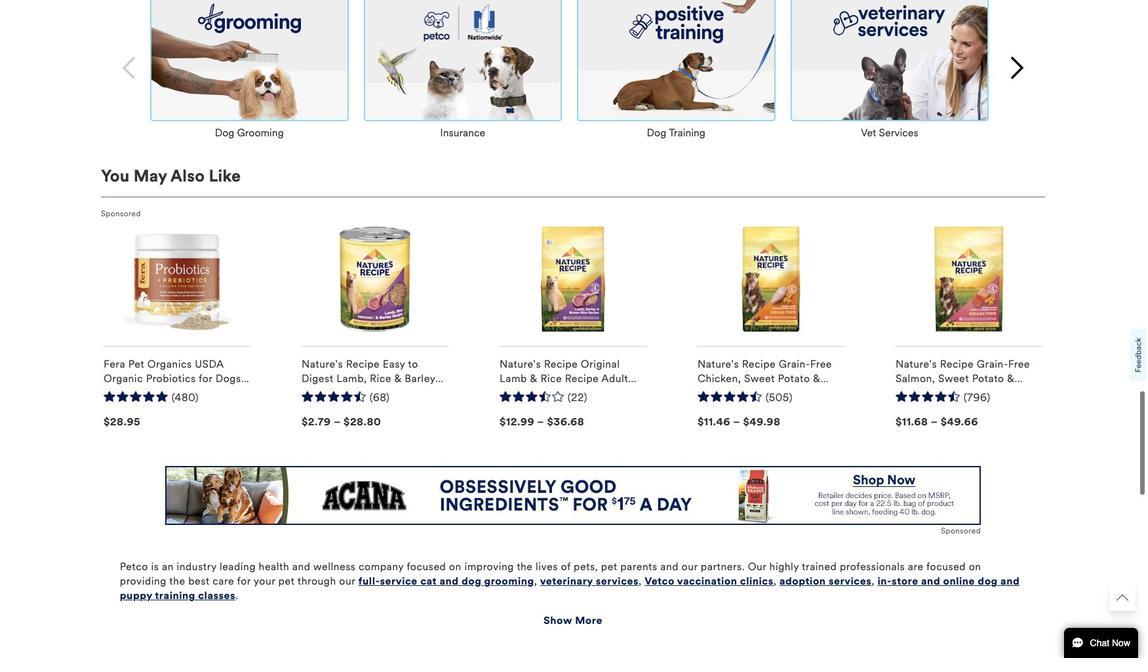 Task type: describe. For each thing, give the bounding box(es) containing it.
vetco vaccination clinics link
[[645, 576, 774, 588]]

0 vertical spatial the
[[517, 561, 533, 574]]

0 horizontal spatial pet
[[279, 576, 295, 588]]

and down are
[[922, 576, 941, 588]]

dog grooming
[[215, 127, 284, 139]]

full-service cat and dog grooming , veterinary services , vetco vaccination clinics , adoption services ,
[[359, 576, 878, 588]]

1 horizontal spatial pet
[[601, 561, 618, 574]]

online
[[944, 576, 976, 588]]

petco is an industry leading health and wellness company focused on improving the lives of pets, pet parents and our partners. our highly trained professionals are focused on providing the best care for your pet through our
[[120, 561, 982, 588]]

sponsored link
[[165, 467, 981, 538]]

< button
[[112, 50, 148, 86]]

through
[[298, 576, 336, 588]]

4 , from the left
[[872, 576, 875, 588]]

1 on from the left
[[449, 561, 462, 574]]

veterinary
[[540, 576, 593, 588]]

your
[[254, 576, 276, 588]]

vet
[[861, 127, 877, 139]]

<
[[126, 59, 133, 76]]

dog training
[[647, 127, 706, 139]]

service
[[380, 576, 418, 588]]

you
[[101, 166, 130, 187]]

vet services link
[[861, 121, 919, 139]]

care
[[213, 576, 234, 588]]

leading
[[220, 561, 256, 574]]

and up through
[[292, 561, 311, 574]]

of
[[561, 561, 571, 574]]

are
[[909, 561, 924, 574]]

2 , from the left
[[639, 576, 642, 588]]

an
[[162, 561, 174, 574]]

2 on from the left
[[969, 561, 982, 574]]

dog training link
[[647, 121, 706, 139]]

grooming
[[237, 127, 284, 139]]

dog for online
[[978, 576, 998, 588]]

our
[[748, 561, 767, 574]]

3 , from the left
[[774, 576, 777, 588]]

full-service cat and dog grooming link
[[359, 576, 534, 588]]

1 horizontal spatial our
[[682, 561, 698, 574]]

also
[[171, 166, 205, 187]]

may
[[134, 166, 167, 187]]

show more
[[544, 615, 603, 628]]

like
[[209, 166, 241, 187]]

puppy
[[120, 590, 152, 603]]

cat
[[421, 576, 437, 588]]

more
[[575, 615, 603, 628]]

training
[[155, 590, 195, 603]]

wellness
[[313, 561, 356, 574]]

2 focused from the left
[[927, 561, 966, 574]]

dog for dog grooming
[[215, 127, 235, 139]]

highly
[[770, 561, 800, 574]]

scroll to top image
[[1117, 592, 1129, 604]]

vaccination
[[678, 576, 738, 588]]

dog for dog training
[[647, 127, 667, 139]]

> button
[[999, 50, 1035, 86]]

parents
[[621, 561, 658, 574]]

1 focused from the left
[[407, 561, 446, 574]]

0 horizontal spatial sponsored
[[101, 209, 141, 219]]

trained
[[802, 561, 837, 574]]

full-
[[359, 576, 380, 588]]

clinics
[[741, 576, 774, 588]]



Task type: vqa. For each thing, say whether or not it's contained in the screenshot.
the right Pet
yes



Task type: locate. For each thing, give the bounding box(es) containing it.
0 vertical spatial our
[[682, 561, 698, 574]]

1 horizontal spatial the
[[517, 561, 533, 574]]

professionals
[[840, 561, 906, 574]]

1 horizontal spatial focused
[[927, 561, 966, 574]]

dog
[[462, 576, 482, 588], [978, 576, 998, 588]]

services down parents
[[596, 576, 639, 588]]

our
[[682, 561, 698, 574], [339, 576, 356, 588]]

1 horizontal spatial dog
[[978, 576, 998, 588]]

1 vertical spatial pet
[[279, 576, 295, 588]]

>
[[1014, 59, 1021, 76]]

focused
[[407, 561, 446, 574], [927, 561, 966, 574]]

2 dog from the left
[[647, 127, 667, 139]]

pet
[[601, 561, 618, 574], [279, 576, 295, 588]]

,
[[534, 576, 537, 588], [639, 576, 642, 588], [774, 576, 777, 588], [872, 576, 875, 588]]

best
[[188, 576, 210, 588]]

styled arrow button link
[[1110, 585, 1136, 611]]

lives
[[536, 561, 558, 574]]

our down wellness
[[339, 576, 356, 588]]

show
[[544, 615, 573, 628]]

focused up cat
[[407, 561, 446, 574]]

2 dog from the left
[[978, 576, 998, 588]]

1 horizontal spatial dog
[[647, 127, 667, 139]]

0 horizontal spatial focused
[[407, 561, 446, 574]]

dog grooming link
[[215, 121, 284, 139]]

sponsored down you on the left
[[101, 209, 141, 219]]

focused up online
[[927, 561, 966, 574]]

adoption services link
[[780, 576, 872, 588]]

, down highly
[[774, 576, 777, 588]]

vet services
[[861, 127, 919, 139]]

2 services from the left
[[829, 576, 872, 588]]

industry
[[177, 561, 217, 574]]

0 vertical spatial sponsored
[[101, 209, 141, 219]]

dog left grooming at the left of page
[[215, 127, 235, 139]]

health
[[259, 561, 289, 574]]

0 vertical spatial pet
[[601, 561, 618, 574]]

0 horizontal spatial the
[[169, 576, 185, 588]]

1 vertical spatial sponsored
[[942, 527, 981, 536]]

1 dog from the left
[[215, 127, 235, 139]]

0 horizontal spatial dog
[[215, 127, 235, 139]]

insurance
[[440, 127, 486, 139]]

dog left training
[[647, 127, 667, 139]]

dog
[[215, 127, 235, 139], [647, 127, 667, 139]]

services
[[880, 127, 919, 139]]

1 dog from the left
[[462, 576, 482, 588]]

0 horizontal spatial dog
[[462, 576, 482, 588]]

0 horizontal spatial on
[[449, 561, 462, 574]]

vetco
[[645, 576, 675, 588]]

for
[[237, 576, 251, 588]]

1 horizontal spatial sponsored
[[942, 527, 981, 536]]

the
[[517, 561, 533, 574], [169, 576, 185, 588]]

company
[[359, 561, 404, 574]]

the up grooming
[[517, 561, 533, 574]]

1 horizontal spatial on
[[969, 561, 982, 574]]

0 horizontal spatial services
[[596, 576, 639, 588]]

you may also like
[[101, 166, 241, 187]]

store
[[892, 576, 919, 588]]

our up vaccination
[[682, 561, 698, 574]]

is
[[151, 561, 159, 574]]

1 horizontal spatial services
[[829, 576, 872, 588]]

show more button
[[544, 614, 603, 629]]

sponsored
[[101, 209, 141, 219], [942, 527, 981, 536]]

sponsored up online
[[942, 527, 981, 536]]

improving
[[465, 561, 514, 574]]

and right online
[[1001, 576, 1020, 588]]

in-store and online dog and puppy training classes link
[[120, 576, 1020, 603]]

dog inside in-store and online dog and puppy training classes
[[978, 576, 998, 588]]

1 vertical spatial the
[[169, 576, 185, 588]]

providing
[[120, 576, 167, 588]]

on
[[449, 561, 462, 574], [969, 561, 982, 574]]

grooming
[[485, 576, 534, 588]]

on up online
[[969, 561, 982, 574]]

1 , from the left
[[534, 576, 537, 588]]

dog for and
[[462, 576, 482, 588]]

dog down improving
[[462, 576, 482, 588]]

services down professionals
[[829, 576, 872, 588]]

and up vetco at the bottom right of page
[[661, 561, 679, 574]]

1 services from the left
[[596, 576, 639, 588]]

dog right online
[[978, 576, 998, 588]]

insurance link
[[440, 121, 486, 139]]

in-store and online dog and puppy training classes
[[120, 576, 1020, 603]]

1 vertical spatial our
[[339, 576, 356, 588]]

adoption
[[780, 576, 826, 588]]

the up training
[[169, 576, 185, 588]]

veterinary services link
[[540, 576, 639, 588]]

0 horizontal spatial our
[[339, 576, 356, 588]]

petco
[[120, 561, 148, 574]]

pet up full-service cat and dog grooming , veterinary services , vetco vaccination clinics , adoption services ,
[[601, 561, 618, 574]]

pets,
[[574, 561, 598, 574]]

and
[[292, 561, 311, 574], [661, 561, 679, 574], [440, 576, 459, 588], [922, 576, 941, 588], [1001, 576, 1020, 588]]

, left in-
[[872, 576, 875, 588]]

partners.
[[701, 561, 745, 574]]

pet down health
[[279, 576, 295, 588]]

, down 'lives'
[[534, 576, 537, 588]]

in-
[[878, 576, 892, 588]]

training
[[669, 127, 706, 139]]

.
[[236, 590, 238, 603]]

services
[[596, 576, 639, 588], [829, 576, 872, 588]]

and right cat
[[440, 576, 459, 588]]

on up "full-service cat and dog grooming" link
[[449, 561, 462, 574]]

classes
[[198, 590, 236, 603]]

, down parents
[[639, 576, 642, 588]]



